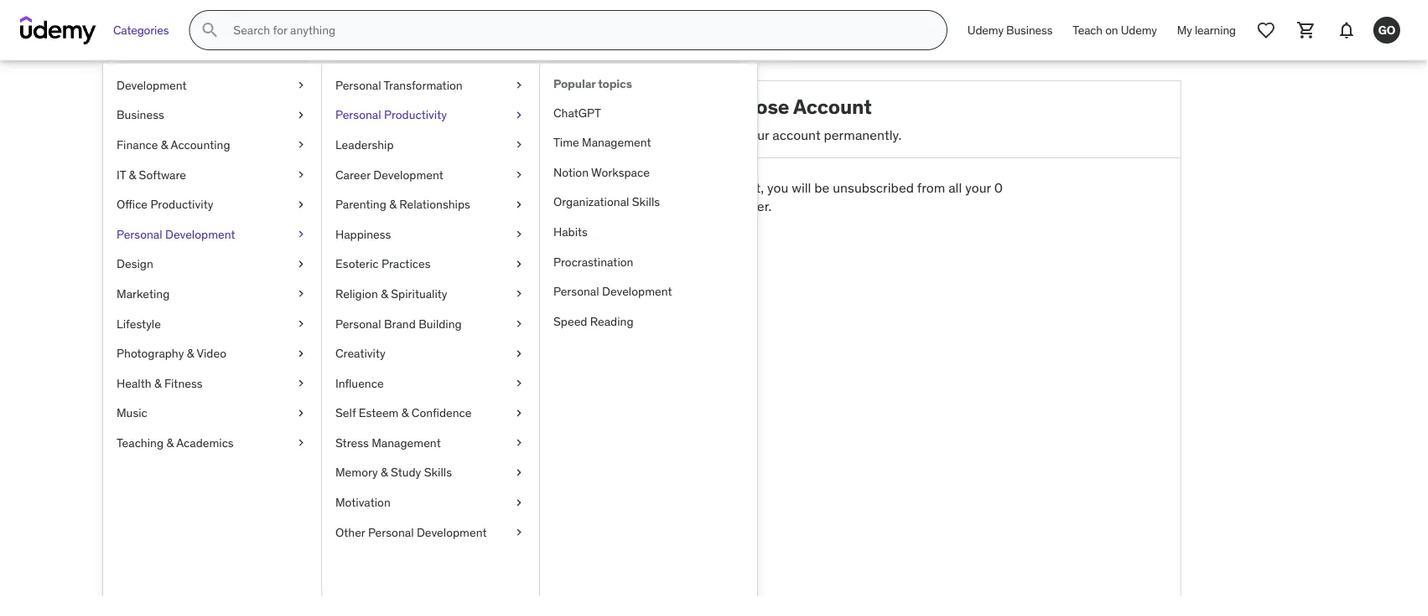 Task type: describe. For each thing, give the bounding box(es) containing it.
xsmall image for photography & video
[[294, 346, 308, 362]]

speed
[[553, 314, 587, 329]]

security
[[313, 325, 362, 342]]

office
[[117, 197, 148, 212]]

productivity for office productivity
[[150, 197, 213, 212]]

warning:
[[553, 179, 610, 196]]

creativity link
[[322, 339, 539, 369]]

xsmall image for lifestyle
[[294, 316, 308, 332]]

xsmall image for health & fitness
[[294, 376, 308, 392]]

0 vertical spatial will
[[792, 179, 811, 196]]

influence
[[335, 376, 384, 391]]

xsmall image for career development
[[512, 167, 526, 183]]

teaching
[[117, 436, 164, 451]]

payment
[[260, 376, 313, 393]]

subscriptions
[[260, 351, 342, 368]]

religion & spirituality
[[335, 287, 447, 302]]

and
[[606, 198, 629, 215]]

public
[[292, 249, 328, 266]]

xsmall image for motivation
[[512, 495, 526, 511]]

xsmall image for development
[[294, 77, 308, 94]]

orlando
[[327, 208, 378, 225]]

account inside "close account close your account permanently."
[[773, 126, 821, 143]]

xsmall image for happiness
[[512, 226, 526, 243]]

1 vertical spatial business
[[117, 107, 164, 123]]

account inside account security subscriptions payment methods privacy notifications api clients close account
[[260, 325, 310, 342]]

marketing
[[117, 287, 170, 302]]

leadership link
[[322, 130, 539, 160]]

stress management
[[335, 436, 441, 451]]

my
[[1177, 22, 1192, 37]]

be
[[815, 179, 830, 196]]

privacy
[[260, 402, 303, 419]]

account,
[[713, 179, 764, 196]]

account security subscriptions payment methods privacy notifications api clients close account
[[260, 325, 369, 495]]

notion
[[553, 165, 589, 180]]

& for finance & accounting
[[161, 137, 168, 152]]

software
[[139, 167, 186, 182]]

brand
[[384, 316, 416, 331]]

xsmall image for music
[[294, 405, 308, 422]]

it & software link
[[103, 160, 321, 190]]

personal transformation link
[[322, 70, 539, 100]]

& for memory & study skills
[[381, 466, 388, 481]]

personal down religion
[[335, 316, 381, 331]]

profile
[[331, 249, 369, 266]]

all
[[949, 179, 962, 196]]

account inside button
[[600, 241, 651, 258]]

business inside 'link'
[[1006, 22, 1053, 37]]

business link
[[103, 100, 321, 130]]

xsmall image for personal transformation
[[512, 77, 526, 94]]

self
[[335, 406, 356, 421]]

my learning
[[1177, 22, 1236, 37]]

view public profile profile
[[260, 249, 369, 291]]

productivity for personal productivity
[[384, 107, 447, 123]]

stress management link
[[322, 429, 539, 458]]

chatgpt link
[[540, 98, 757, 128]]

& for teaching & academics
[[166, 436, 174, 451]]

workspace
[[591, 165, 650, 180]]

esoteric practices
[[335, 257, 431, 272]]

notion workspace link
[[540, 158, 757, 187]]

1 you from the left
[[625, 179, 646, 196]]

esoteric practices link
[[322, 250, 539, 279]]

gary orlando
[[296, 208, 378, 225]]

0 horizontal spatial personal development link
[[103, 220, 321, 250]]

xsmall image for teaching & academics
[[294, 435, 308, 452]]

notifications image
[[1337, 20, 1357, 40]]

reading
[[590, 314, 634, 329]]

personal transformation
[[335, 78, 463, 93]]

memory & study skills link
[[322, 458, 539, 488]]

1 horizontal spatial go
[[1378, 22, 1396, 37]]

2 udemy from the left
[[1121, 22, 1157, 37]]

account inside "close account close your account permanently."
[[793, 94, 872, 119]]

photography & video link
[[103, 339, 321, 369]]

academics
[[176, 436, 234, 451]]

2 horizontal spatial your
[[965, 179, 991, 196]]

development inside development link
[[117, 78, 187, 93]]

marketing link
[[103, 279, 321, 309]]

gary
[[296, 208, 325, 225]]

speed reading
[[553, 314, 634, 329]]

popular
[[553, 76, 596, 91]]

xsmall image for personal development
[[294, 226, 308, 243]]

access
[[682, 198, 724, 215]]

& for health & fitness
[[154, 376, 161, 391]]

development inside personal productivity element
[[602, 284, 672, 299]]

categories
[[113, 22, 169, 37]]

xsmall image for influence
[[512, 376, 526, 392]]

memory
[[335, 466, 378, 481]]

notion workspace
[[553, 165, 650, 180]]

lifestyle
[[117, 316, 161, 331]]

xsmall image for business
[[294, 107, 308, 123]]

forever.
[[727, 198, 772, 215]]

happiness
[[335, 227, 391, 242]]

finance & accounting link
[[103, 130, 321, 160]]

organizational skills link
[[540, 187, 757, 217]]

finance & accounting
[[117, 137, 230, 152]]

lifestyle link
[[103, 309, 321, 339]]

development link
[[103, 70, 321, 100]]

management for stress management
[[372, 436, 441, 451]]

udemy image
[[20, 16, 96, 44]]

office productivity link
[[103, 190, 321, 220]]

practices
[[382, 257, 431, 272]]

development down the office productivity 'link' at the top left
[[165, 227, 235, 242]]

xsmall image for self esteem & confidence
[[512, 405, 526, 422]]

personal up leadership
[[335, 107, 381, 123]]

0 horizontal spatial will
[[632, 198, 651, 215]]

profile
[[260, 274, 299, 291]]

influence link
[[322, 369, 539, 399]]

career development link
[[322, 160, 539, 190]]

management for time management
[[582, 135, 651, 150]]

personal right the other
[[368, 525, 414, 540]]

topics
[[598, 76, 632, 91]]

xsmall image for creativity
[[512, 346, 526, 362]]

unsubscribed
[[833, 179, 914, 196]]

xsmall image for design
[[294, 256, 308, 273]]

office productivity
[[117, 197, 213, 212]]

skills inside personal productivity element
[[632, 195, 660, 210]]

wishlist image
[[1256, 20, 1276, 40]]

view public profile link
[[247, 245, 427, 271]]

chatgpt
[[553, 105, 601, 120]]

personal brand building
[[335, 316, 462, 331]]

esoteric
[[335, 257, 379, 272]]

video
[[197, 346, 226, 361]]

self esteem & confidence link
[[322, 399, 539, 429]]

happiness link
[[322, 220, 539, 250]]

xsmall image for finance & accounting
[[294, 137, 308, 153]]

your for you
[[684, 179, 710, 196]]

creativity
[[335, 346, 386, 361]]

confidence
[[412, 406, 472, 421]]

account inside account security subscriptions payment methods privacy notifications api clients close account
[[297, 478, 345, 495]]

teach
[[1073, 22, 1103, 37]]

teaching & academics link
[[103, 429, 321, 458]]

xsmall image for office productivity
[[294, 197, 308, 213]]

xsmall image for parenting & relationships
[[512, 197, 526, 213]]



Task type: vqa. For each thing, say whether or not it's contained in the screenshot.
motivation "link"
yes



Task type: locate. For each thing, give the bounding box(es) containing it.
xsmall image for esoteric practices
[[512, 256, 526, 273]]

xsmall image for other personal development
[[512, 525, 526, 541]]

0 horizontal spatial go
[[317, 128, 357, 162]]

xsmall image for it & software
[[294, 167, 308, 183]]

1 horizontal spatial your
[[744, 126, 769, 143]]

development up the parenting & relationships
[[373, 167, 443, 182]]

xsmall image inside personal brand building link
[[512, 316, 526, 332]]

skills right the and
[[632, 195, 660, 210]]

xsmall image inside memory & study skills link
[[512, 465, 526, 482]]

xsmall image inside the finance & accounting link
[[294, 137, 308, 153]]

0 vertical spatial skills
[[632, 195, 660, 210]]

xsmall image inside stress management link
[[512, 435, 526, 452]]

personal brand building link
[[322, 309, 539, 339]]

skills down stress management link
[[424, 466, 452, 481]]

privacy link
[[247, 398, 427, 423]]

development down categories dropdown button
[[117, 78, 187, 93]]

2 you from the left
[[767, 179, 789, 196]]

close inside account security subscriptions payment methods privacy notifications api clients close account
[[260, 478, 294, 495]]

xsmall image for personal productivity
[[512, 107, 526, 123]]

xsmall image inside music link
[[294, 405, 308, 422]]

& inside "link"
[[187, 346, 194, 361]]

& right it
[[129, 167, 136, 182]]

0 vertical spatial personal development link
[[103, 220, 321, 250]]

1 horizontal spatial productivity
[[384, 107, 447, 123]]

xsmall image inside motivation link
[[512, 495, 526, 511]]

categories button
[[103, 10, 179, 50]]

development down procrastination "link"
[[602, 284, 672, 299]]

learning
[[1195, 22, 1236, 37]]

design
[[117, 257, 153, 272]]

teaching & academics
[[117, 436, 234, 451]]

2 vertical spatial account
[[297, 478, 345, 495]]

1 horizontal spatial account
[[793, 94, 872, 119]]

0 horizontal spatial productivity
[[150, 197, 213, 212]]

parenting & relationships link
[[322, 190, 539, 220]]

productivity
[[384, 107, 447, 123], [150, 197, 213, 212]]

your left 0
[[965, 179, 991, 196]]

personal productivity link
[[322, 100, 539, 130]]

0 vertical spatial business
[[1006, 22, 1053, 37]]

1 horizontal spatial management
[[582, 135, 651, 150]]

development down motivation link
[[417, 525, 487, 540]]

1 vertical spatial account
[[600, 241, 651, 258]]

management up the workspace
[[582, 135, 651, 150]]

0 vertical spatial productivity
[[384, 107, 447, 123]]

close account
[[563, 241, 651, 258]]

personal up speed
[[553, 284, 599, 299]]

close
[[649, 179, 681, 196]]

& right religion
[[381, 287, 388, 302]]

xsmall image inside other personal development link
[[512, 525, 526, 541]]

other
[[335, 525, 365, 540]]

your up "access" at top
[[684, 179, 710, 196]]

it & software
[[117, 167, 186, 182]]

& right finance
[[161, 137, 168, 152]]

my learning link
[[1167, 10, 1246, 50]]

0
[[994, 179, 1003, 196]]

xsmall image
[[294, 77, 308, 94], [294, 137, 308, 153], [512, 167, 526, 183], [512, 197, 526, 213], [294, 256, 308, 273], [512, 286, 526, 303], [512, 316, 526, 332], [294, 346, 308, 362], [512, 376, 526, 392], [294, 405, 308, 422], [294, 435, 308, 452], [512, 525, 526, 541]]

xsmall image for religion & spirituality
[[512, 286, 526, 303]]

stress
[[335, 436, 369, 451]]

personal development inside personal productivity element
[[553, 284, 672, 299]]

finance
[[117, 137, 158, 152]]

xsmall image inside "personal transformation" link
[[512, 77, 526, 94]]

music
[[117, 406, 147, 421]]

0 vertical spatial account
[[773, 126, 821, 143]]

on
[[1105, 22, 1118, 37]]

xsmall image inside the office productivity 'link'
[[294, 197, 308, 213]]

1 horizontal spatial udemy
[[1121, 22, 1157, 37]]

subscriptions link
[[247, 347, 427, 372]]

xsmall image inside it & software 'link'
[[294, 167, 308, 183]]

1 horizontal spatial business
[[1006, 22, 1053, 37]]

productivity down transformation at the top of the page
[[384, 107, 447, 123]]

personal productivity element
[[539, 64, 757, 598]]

religion
[[335, 287, 378, 302]]

xsmall image inside development link
[[294, 77, 308, 94]]

0 horizontal spatial you
[[625, 179, 646, 196]]

& down career development
[[389, 197, 397, 212]]

0 vertical spatial go
[[1378, 22, 1396, 37]]

1 vertical spatial personal development
[[553, 284, 672, 299]]

parenting
[[335, 197, 386, 212]]

xsmall image inside photography & video "link"
[[294, 346, 308, 362]]

leadership
[[335, 137, 394, 152]]

your
[[744, 126, 769, 143], [684, 179, 710, 196], [965, 179, 991, 196]]

xsmall image inside health & fitness link
[[294, 376, 308, 392]]

personal development up the reading
[[553, 284, 672, 299]]

0 horizontal spatial management
[[372, 436, 441, 451]]

udemy business
[[968, 22, 1053, 37]]

organizational
[[553, 195, 629, 210]]

1 horizontal spatial personal development
[[553, 284, 672, 299]]

2 horizontal spatial account
[[773, 126, 821, 143]]

0 horizontal spatial account
[[260, 325, 310, 342]]

& for it & software
[[129, 167, 136, 182]]

transformation
[[384, 78, 463, 93]]

0 horizontal spatial business
[[117, 107, 164, 123]]

you up 'forever.' at top
[[767, 179, 789, 196]]

management up study
[[372, 436, 441, 451]]

business up finance
[[117, 107, 164, 123]]

xsmall image for stress management
[[512, 435, 526, 452]]

& right health
[[154, 376, 161, 391]]

will right the and
[[632, 198, 651, 215]]

xsmall image inside career development link
[[512, 167, 526, 183]]

xsmall image inside the religion & spirituality link
[[512, 286, 526, 303]]

courses,
[[553, 198, 603, 215]]

personal up design
[[117, 227, 162, 242]]

motivation link
[[322, 488, 539, 518]]

will
[[792, 179, 811, 196], [632, 198, 651, 215]]

xsmall image inside business link
[[294, 107, 308, 123]]

1 vertical spatial account
[[260, 325, 310, 342]]

0 vertical spatial personal development
[[117, 227, 235, 242]]

spirituality
[[391, 287, 447, 302]]

0 horizontal spatial udemy
[[968, 22, 1004, 37]]

account security link
[[247, 322, 427, 347]]

music link
[[103, 399, 321, 429]]

memory & study skills
[[335, 466, 452, 481]]

procrastination link
[[540, 247, 757, 277]]

personal development down office productivity
[[117, 227, 235, 242]]

1 udemy from the left
[[968, 22, 1004, 37]]

account up subscriptions at the bottom left
[[260, 325, 310, 342]]

1 vertical spatial management
[[372, 436, 441, 451]]

development inside career development link
[[373, 167, 443, 182]]

shopping cart with 0 items image
[[1296, 20, 1317, 40]]

development inside other personal development link
[[417, 525, 487, 540]]

will left be
[[792, 179, 811, 196]]

time
[[553, 135, 579, 150]]

& for religion & spirituality
[[381, 287, 388, 302]]

productivity down software
[[150, 197, 213, 212]]

1 horizontal spatial account
[[600, 241, 651, 258]]

Search for anything text field
[[230, 16, 927, 44]]

submit search image
[[200, 20, 220, 40]]

productivity inside 'link'
[[150, 197, 213, 212]]

udemy business link
[[958, 10, 1063, 50]]

xsmall image inside parenting & relationships link
[[512, 197, 526, 213]]

xsmall image inside lifestyle link
[[294, 316, 308, 332]]

xsmall image inside teaching & academics link
[[294, 435, 308, 452]]

0 horizontal spatial skills
[[424, 466, 452, 481]]

go link
[[1367, 10, 1407, 50]]

habits
[[553, 224, 588, 240]]

personal development for right the personal development link
[[553, 284, 672, 299]]

account up permanently.
[[793, 94, 872, 119]]

xsmall image inside happiness link
[[512, 226, 526, 243]]

accounting
[[171, 137, 230, 152]]

popular topics
[[553, 76, 632, 91]]

health & fitness link
[[103, 369, 321, 399]]

xsmall image inside self esteem & confidence link
[[512, 405, 526, 422]]

0 vertical spatial management
[[582, 135, 651, 150]]

photography
[[117, 346, 184, 361]]

xsmall image inside personal productivity link
[[512, 107, 526, 123]]

xsmall image for memory & study skills
[[512, 465, 526, 482]]

go up the career
[[317, 128, 357, 162]]

career development
[[335, 167, 443, 182]]

development
[[117, 78, 187, 93], [373, 167, 443, 182], [165, 227, 235, 242], [602, 284, 672, 299], [417, 525, 487, 540]]

1 vertical spatial will
[[632, 198, 651, 215]]

study
[[391, 466, 421, 481]]

xsmall image inside creativity link
[[512, 346, 526, 362]]

1 vertical spatial productivity
[[150, 197, 213, 212]]

close account button
[[553, 230, 661, 270]]

0 horizontal spatial your
[[684, 179, 710, 196]]

1 vertical spatial skills
[[424, 466, 452, 481]]

your inside "close account close your account permanently."
[[744, 126, 769, 143]]

0 vertical spatial account
[[793, 94, 872, 119]]

0 horizontal spatial account
[[297, 478, 345, 495]]

& for photography & video
[[187, 346, 194, 361]]

your for account
[[744, 126, 769, 143]]

1 horizontal spatial skills
[[632, 195, 660, 210]]

xsmall image inside marketing link
[[294, 286, 308, 303]]

1 horizontal spatial you
[[767, 179, 789, 196]]

xsmall image inside design link
[[294, 256, 308, 273]]

1 vertical spatial go
[[317, 128, 357, 162]]

& left study
[[381, 466, 388, 481]]

xsmall image inside the personal development link
[[294, 226, 308, 243]]

& left video at the bottom of the page
[[187, 346, 194, 361]]

it
[[117, 167, 126, 182]]

xsmall image inside the leadership link
[[512, 137, 526, 153]]

time management link
[[540, 128, 757, 158]]

1 horizontal spatial will
[[792, 179, 811, 196]]

xsmall image inside "esoteric practices" link
[[512, 256, 526, 273]]

close inside button
[[563, 241, 598, 258]]

personal productivity
[[335, 107, 447, 123]]

relationships
[[399, 197, 470, 212]]

time management
[[553, 135, 651, 150]]

parenting & relationships
[[335, 197, 470, 212]]

xsmall image for personal brand building
[[512, 316, 526, 332]]

business left teach
[[1006, 22, 1053, 37]]

0 horizontal spatial personal development
[[117, 227, 235, 242]]

& right esteem
[[402, 406, 409, 421]]

personal development link down office productivity
[[103, 220, 321, 250]]

teach on udemy
[[1073, 22, 1157, 37]]

& inside 'link'
[[129, 167, 136, 182]]

personal development link up the reading
[[540, 277, 757, 307]]

design link
[[103, 250, 321, 279]]

xsmall image for marketing
[[294, 286, 308, 303]]

udemy inside 'link'
[[968, 22, 1004, 37]]

1 vertical spatial personal development link
[[540, 277, 757, 307]]

management inside personal productivity element
[[582, 135, 651, 150]]

clients
[[284, 453, 324, 470]]

personal up personal productivity
[[335, 78, 381, 93]]

go right notifications icon
[[1378, 22, 1396, 37]]

health & fitness
[[117, 376, 203, 391]]

photography & video
[[117, 346, 226, 361]]

lose
[[654, 198, 679, 215]]

profile link
[[247, 271, 427, 296]]

other personal development link
[[322, 518, 539, 548]]

health
[[117, 376, 151, 391]]

& right the teaching
[[166, 436, 174, 451]]

1 horizontal spatial personal development link
[[540, 277, 757, 307]]

skills
[[632, 195, 660, 210], [424, 466, 452, 481]]

personal development link
[[103, 220, 321, 250], [540, 277, 757, 307]]

you right if
[[625, 179, 646, 196]]

self esteem & confidence
[[335, 406, 472, 421]]

xsmall image
[[512, 77, 526, 94], [294, 107, 308, 123], [512, 107, 526, 123], [512, 137, 526, 153], [294, 167, 308, 183], [294, 197, 308, 213], [294, 226, 308, 243], [512, 226, 526, 243], [512, 256, 526, 273], [294, 286, 308, 303], [294, 316, 308, 332], [512, 346, 526, 362], [294, 376, 308, 392], [512, 405, 526, 422], [512, 435, 526, 452], [512, 465, 526, 482], [512, 495, 526, 511]]

personal development for leftmost the personal development link
[[117, 227, 235, 242]]

xsmall image for leadership
[[512, 137, 526, 153]]

your up account,
[[744, 126, 769, 143]]

& for parenting & relationships
[[389, 197, 397, 212]]

habits link
[[540, 217, 757, 247]]

xsmall image inside influence link
[[512, 376, 526, 392]]



